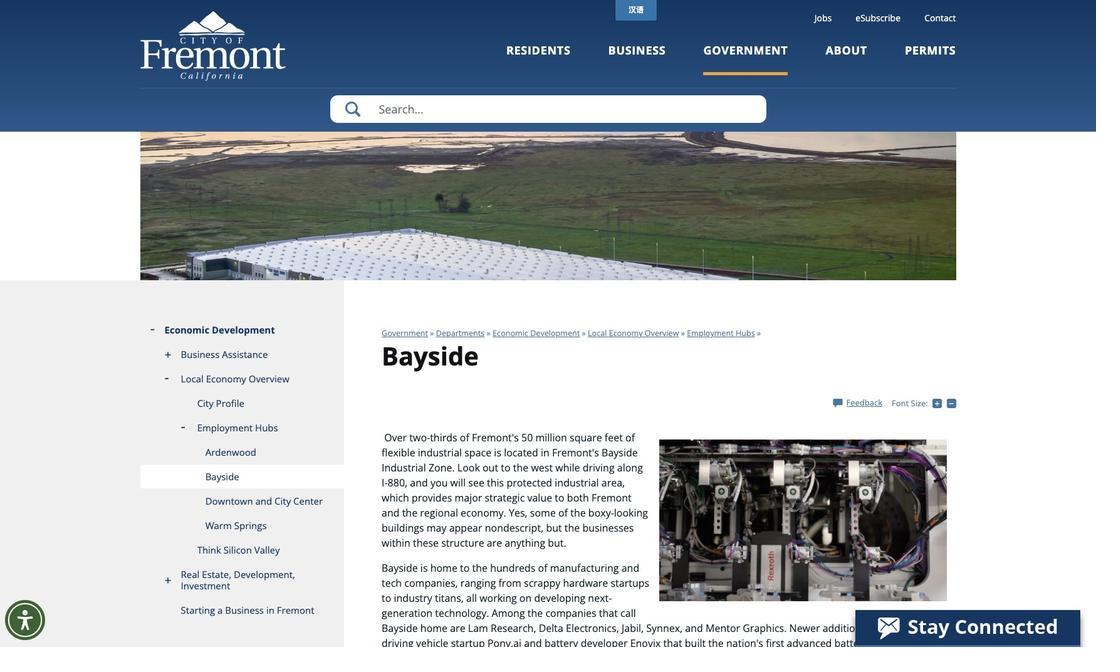 Task type: locate. For each thing, give the bounding box(es) containing it.
1 vertical spatial industrial
[[555, 476, 599, 490]]

1 vertical spatial city
[[275, 495, 291, 507]]

0 vertical spatial that
[[599, 606, 618, 620]]

city
[[197, 397, 214, 410], [275, 495, 291, 507]]

employment hubs link
[[687, 328, 755, 339], [140, 416, 344, 440]]

and down 'delta'
[[524, 637, 542, 647]]

font size:
[[892, 398, 928, 409]]

local economy overview
[[181, 373, 290, 385]]

may
[[427, 521, 447, 535]]

1 vertical spatial local
[[181, 373, 204, 385]]

1 vertical spatial that
[[664, 637, 683, 647]]

local inside government » departments » economic development » local economy overview » employment hubs bayside
[[588, 328, 607, 339]]

self-
[[906, 622, 925, 635]]

are down technology.
[[450, 622, 466, 635]]

business
[[609, 43, 666, 58], [181, 348, 220, 361], [225, 604, 264, 617]]

0 horizontal spatial development
[[212, 324, 275, 336]]

departments
[[436, 328, 485, 339]]

1 battery from the left
[[545, 637, 578, 647]]

working
[[480, 591, 517, 605]]

0 vertical spatial fremont's
[[472, 431, 519, 445]]

warm springs
[[205, 519, 267, 532]]

major
[[455, 491, 482, 505]]

fremont's up 'space'
[[472, 431, 519, 445]]

fremont down development, at the left of page
[[277, 604, 314, 617]]

hubs
[[736, 328, 755, 339], [255, 422, 278, 434]]

0 vertical spatial hubs
[[736, 328, 755, 339]]

look
[[458, 461, 480, 475]]

the
[[513, 461, 529, 475], [402, 506, 418, 520], [571, 506, 586, 520], [565, 521, 580, 535], [472, 561, 488, 575], [528, 606, 543, 620], [709, 637, 724, 647]]

warm springs link
[[140, 514, 344, 538]]

0 vertical spatial government link
[[704, 43, 788, 75]]

is inside bayside is home to the hundreds of manufacturing and tech companies, ranging from scrappy hardware startups to industry titans, all working on developing next- generation technology. among the companies that call bayside home are lam research, delta electronics, jabil, synnex, and mentor graphics. newer additions include self- driving vehicle startup pony.ai and battery developer enovix that built the nation's first advanced battery manufact
[[421, 561, 428, 575]]

government link
[[704, 43, 788, 75], [382, 328, 428, 339]]

feedback
[[847, 397, 883, 408]]

are down nondescript,
[[487, 536, 502, 550]]

to up 'ranging'
[[460, 561, 470, 575]]

0 horizontal spatial in
[[266, 604, 275, 617]]

local economy overview link
[[588, 328, 679, 339], [140, 367, 344, 391]]

city left the 'center'
[[275, 495, 291, 507]]

and
[[410, 476, 428, 490], [255, 495, 272, 507], [382, 506, 400, 520], [622, 561, 640, 575], [686, 622, 703, 635], [524, 637, 542, 647]]

value
[[528, 491, 553, 505]]

economic inside government » departments » economic development » local economy overview » employment hubs bayside
[[493, 328, 529, 339]]

yes,
[[509, 506, 528, 520]]

0 vertical spatial local
[[588, 328, 607, 339]]

0 horizontal spatial fremont's
[[472, 431, 519, 445]]

research,
[[491, 622, 536, 635]]

is up 'companies,'
[[421, 561, 428, 575]]

startups
[[611, 576, 650, 590]]

1 horizontal spatial economic
[[493, 328, 529, 339]]

0 vertical spatial fremont
[[592, 491, 632, 505]]

2 vertical spatial business
[[225, 604, 264, 617]]

real estate, development, investment link
[[140, 563, 344, 598]]

starting a business in fremont
[[181, 604, 314, 617]]

0 horizontal spatial employment
[[197, 422, 253, 434]]

hubs inside government » departments » economic development » local economy overview » employment hubs bayside
[[736, 328, 755, 339]]

and down which
[[382, 506, 400, 520]]

0 vertical spatial employment
[[687, 328, 734, 339]]

driving
[[583, 461, 615, 475], [382, 637, 414, 647]]

area,
[[602, 476, 625, 490]]

driving up the area,
[[583, 461, 615, 475]]

1 vertical spatial is
[[421, 561, 428, 575]]

880,
[[388, 476, 408, 490]]

0 horizontal spatial local
[[181, 373, 204, 385]]

home
[[431, 561, 458, 575], [421, 622, 448, 635]]

1 vertical spatial business
[[181, 348, 220, 361]]

1 horizontal spatial local economy overview link
[[588, 328, 679, 339]]

the down both at the right of page
[[571, 506, 586, 520]]

fremont down the area,
[[592, 491, 632, 505]]

columnusercontrol3 main content
[[344, 280, 959, 647]]

0 vertical spatial government
[[704, 43, 788, 58]]

1 vertical spatial in
[[266, 604, 275, 617]]

0 horizontal spatial battery
[[545, 637, 578, 647]]

business assistance link
[[140, 343, 344, 367]]

you
[[431, 476, 448, 490]]

government » departments » economic development » local economy overview » employment hubs bayside
[[382, 328, 755, 373]]

to
[[501, 461, 511, 475], [555, 491, 565, 505], [460, 561, 470, 575], [382, 591, 391, 605]]

home up 'companies,'
[[431, 561, 458, 575]]

business inside business assistance link
[[181, 348, 220, 361]]

0 vertical spatial driving
[[583, 461, 615, 475]]

government for government
[[704, 43, 788, 58]]

from
[[499, 576, 522, 590]]

of up scrappy
[[538, 561, 548, 575]]

contact
[[925, 12, 957, 24]]

0 vertical spatial employment hubs link
[[687, 328, 755, 339]]

are inside over two-thirds of fremont's 50 million square feet of flexible industrial space is located in fremont's bayside industrial zone. look out to the west while driving along i-880, and you will see this protected industrial area, which provides major strategic value to both fremont and the regional economy. yes, some of the boxy-looking buildings may appear nondescript, but the businesses within these structure are anything but.
[[487, 536, 502, 550]]

and up startups
[[622, 561, 640, 575]]

delta
[[539, 622, 564, 635]]

mentor
[[706, 622, 741, 635]]

1 vertical spatial fremont
[[277, 604, 314, 617]]

provides
[[412, 491, 452, 505]]

in down development, at the left of page
[[266, 604, 275, 617]]

1 vertical spatial fremont's
[[552, 446, 599, 460]]

0 vertical spatial business
[[609, 43, 666, 58]]

appear
[[449, 521, 483, 535]]

space
[[465, 446, 492, 460]]

over
[[384, 431, 407, 445]]

hundreds
[[490, 561, 536, 575]]

1 horizontal spatial is
[[494, 446, 502, 460]]

is inside over two-thirds of fremont's 50 million square feet of flexible industrial space is located in fremont's bayside industrial zone. look out to the west while driving along i-880, and you will see this protected industrial area, which provides major strategic value to both fremont and the regional economy. yes, some of the boxy-looking buildings may appear nondescript, but the businesses within these structure are anything but.
[[494, 446, 502, 460]]

is up out at the bottom of page
[[494, 446, 502, 460]]

that down "synnex,"
[[664, 637, 683, 647]]

stay connected image
[[856, 610, 1080, 645]]

advanced
[[787, 637, 832, 647]]

employment inside government » departments » economic development » local economy overview » employment hubs bayside
[[687, 328, 734, 339]]

both
[[567, 491, 589, 505]]

strategic
[[485, 491, 525, 505]]

battery down additions
[[835, 637, 869, 647]]

0 horizontal spatial economy
[[206, 373, 246, 385]]

2 battery from the left
[[835, 637, 869, 647]]

0 horizontal spatial economic
[[165, 324, 210, 336]]

industrial up the zone. on the left bottom
[[418, 446, 462, 460]]

generation
[[382, 606, 433, 620]]

1 horizontal spatial economy
[[609, 328, 643, 339]]

driving inside over two-thirds of fremont's 50 million square feet of flexible industrial space is located in fremont's bayside industrial zone. look out to the west while driving along i-880, and you will see this protected industrial area, which provides major strategic value to both fremont and the regional economy. yes, some of the boxy-looking buildings may appear nondescript, but the businesses within these structure are anything but.
[[583, 461, 615, 475]]

0 vertical spatial in
[[541, 446, 550, 460]]

1 horizontal spatial fremont
[[592, 491, 632, 505]]

think silicon valley link
[[140, 538, 344, 563]]

that down next-
[[599, 606, 618, 620]]

bayside
[[382, 339, 479, 373], [602, 446, 638, 460], [205, 470, 239, 483], [382, 561, 418, 575], [382, 622, 418, 635]]

that
[[599, 606, 618, 620], [664, 637, 683, 647]]

in up west
[[541, 446, 550, 460]]

city left profile
[[197, 397, 214, 410]]

1 horizontal spatial employment hubs link
[[687, 328, 755, 339]]

fremont's up while
[[552, 446, 599, 460]]

0 horizontal spatial economic development link
[[140, 318, 344, 343]]

1 horizontal spatial fremont's
[[552, 446, 599, 460]]

electronics,
[[566, 622, 619, 635]]

1 horizontal spatial business
[[225, 604, 264, 617]]

1 horizontal spatial government
[[704, 43, 788, 58]]

1 horizontal spatial overview
[[645, 328, 679, 339]]

1 vertical spatial hubs
[[255, 422, 278, 434]]

0 horizontal spatial government link
[[382, 328, 428, 339]]

0 vertical spatial overview
[[645, 328, 679, 339]]

0 horizontal spatial employment hubs link
[[140, 416, 344, 440]]

driving down generation
[[382, 637, 414, 647]]

two-
[[410, 431, 430, 445]]

1 horizontal spatial local
[[588, 328, 607, 339]]

of inside bayside is home to the hundreds of manufacturing and tech companies, ranging from scrappy hardware startups to industry titans, all working on developing next- generation technology. among the companies that call bayside home are lam research, delta electronics, jabil, synnex, and mentor graphics. newer additions include self- driving vehicle startup pony.ai and battery developer enovix that built the nation's first advanced battery manufact
[[538, 561, 548, 575]]

government link inside columnusercontrol3 main content
[[382, 328, 428, 339]]

warm
[[205, 519, 232, 532]]

1 horizontal spatial driving
[[583, 461, 615, 475]]

0 horizontal spatial overview
[[249, 373, 290, 385]]

to left both at the right of page
[[555, 491, 565, 505]]

think
[[197, 544, 221, 556]]

1 horizontal spatial in
[[541, 446, 550, 460]]

overview inside government » departments » economic development » local economy overview » employment hubs bayside
[[645, 328, 679, 339]]

font size: link
[[892, 398, 928, 409]]

a
[[218, 604, 223, 617]]

looking
[[614, 506, 648, 520]]

is
[[494, 446, 502, 460], [421, 561, 428, 575]]

call
[[621, 606, 636, 620]]

0 horizontal spatial driving
[[382, 637, 414, 647]]

1 horizontal spatial battery
[[835, 637, 869, 647]]

synnex,
[[647, 622, 683, 635]]

1 horizontal spatial are
[[487, 536, 502, 550]]

0 horizontal spatial is
[[421, 561, 428, 575]]

1 horizontal spatial employment
[[687, 328, 734, 339]]

»
[[430, 328, 434, 339], [487, 328, 491, 339], [582, 328, 586, 339], [681, 328, 685, 339]]

development,
[[234, 568, 295, 581]]

companies,
[[405, 576, 458, 590]]

1 horizontal spatial government link
[[704, 43, 788, 75]]

1 vertical spatial employment
[[197, 422, 253, 434]]

the up 'ranging'
[[472, 561, 488, 575]]

business for business
[[609, 43, 666, 58]]

1 vertical spatial local economy overview link
[[140, 367, 344, 391]]

1 vertical spatial are
[[450, 622, 466, 635]]

bayside inside over two-thirds of fremont's 50 million square feet of flexible industrial space is located in fremont's bayside industrial zone. look out to the west while driving along i-880, and you will see this protected industrial area, which provides major strategic value to both fremont and the regional economy. yes, some of the boxy-looking buildings may appear nondescript, but the businesses within these structure are anything but.
[[602, 446, 638, 460]]

economic
[[165, 324, 210, 336], [493, 328, 529, 339]]

0 horizontal spatial city
[[197, 397, 214, 410]]

0 horizontal spatial business
[[181, 348, 220, 361]]

0 horizontal spatial are
[[450, 622, 466, 635]]

home up vehicle
[[421, 622, 448, 635]]

and up springs
[[255, 495, 272, 507]]

0 vertical spatial local economy overview link
[[588, 328, 679, 339]]

1 horizontal spatial development
[[531, 328, 580, 339]]

assistance
[[222, 348, 268, 361]]

industrial up both at the right of page
[[555, 476, 599, 490]]

0 vertical spatial industrial
[[418, 446, 462, 460]]

50
[[522, 431, 533, 445]]

scrappy
[[524, 576, 561, 590]]

0 horizontal spatial that
[[599, 606, 618, 620]]

battery
[[545, 637, 578, 647], [835, 637, 869, 647]]

ranging
[[461, 576, 496, 590]]

nation's
[[727, 637, 764, 647]]

government
[[704, 43, 788, 58], [382, 328, 428, 339]]

battery down 'delta'
[[545, 637, 578, 647]]

economic up business assistance
[[165, 324, 210, 336]]

are
[[487, 536, 502, 550], [450, 622, 466, 635]]

these
[[413, 536, 439, 550]]

0 vertical spatial is
[[494, 446, 502, 460]]

0 horizontal spatial government
[[382, 328, 428, 339]]

government inside government » departments » economic development » local economy overview » employment hubs bayside
[[382, 328, 428, 339]]

esubscribe
[[856, 12, 901, 24]]

1 horizontal spatial city
[[275, 495, 291, 507]]

1 vertical spatial overview
[[249, 373, 290, 385]]

1 horizontal spatial hubs
[[736, 328, 755, 339]]

0 vertical spatial economy
[[609, 328, 643, 339]]

1 horizontal spatial economic development link
[[493, 328, 580, 339]]

0 horizontal spatial hubs
[[255, 422, 278, 434]]

1 vertical spatial government
[[382, 328, 428, 339]]

companies
[[546, 606, 597, 620]]

2 horizontal spatial business
[[609, 43, 666, 58]]

1 vertical spatial driving
[[382, 637, 414, 647]]

0 horizontal spatial local economy overview link
[[140, 367, 344, 391]]

1 vertical spatial government link
[[382, 328, 428, 339]]

0 vertical spatial are
[[487, 536, 502, 550]]

economic right departments
[[493, 328, 529, 339]]



Task type: vqa. For each thing, say whether or not it's contained in the screenshot.
ADVANCED
yes



Task type: describe. For each thing, give the bounding box(es) containing it.
pony.ai
[[488, 637, 522, 647]]

downtown
[[205, 495, 253, 507]]

businesses
[[583, 521, 634, 535]]

will
[[451, 476, 466, 490]]

to right out at the bottom of page
[[501, 461, 511, 475]]

bayside link
[[140, 465, 344, 489]]

thirds
[[430, 431, 458, 445]]

in inside over two-thirds of fremont's 50 million square feet of flexible industrial space is located in fremont's bayside industrial zone. look out to the west while driving along i-880, and you will see this protected industrial area, which provides major strategic value to both fremont and the regional economy. yes, some of the boxy-looking buildings may appear nondescript, but the businesses within these structure are anything but.
[[541, 446, 550, 460]]

among
[[492, 606, 525, 620]]

bayside inside government » departments » economic development » local economy overview » employment hubs bayside
[[382, 339, 479, 373]]

close up of three industrial machines image
[[660, 440, 947, 601]]

residents
[[507, 43, 571, 58]]

0 vertical spatial home
[[431, 561, 458, 575]]

bayside is home to the hundreds of manufacturing and tech companies, ranging from scrappy hardware startups to industry titans, all working on developing next- generation technology. among the companies that call bayside home are lam research, delta electronics, jabil, synnex, and mentor graphics. newer additions include self- driving vehicle startup pony.ai and battery developer enovix that built the nation's first advanced battery manufact
[[382, 561, 940, 647]]

enovix
[[631, 637, 661, 647]]

feedback link
[[834, 397, 883, 408]]

3 » from the left
[[582, 328, 586, 339]]

4 » from the left
[[681, 328, 685, 339]]

1 horizontal spatial that
[[664, 637, 683, 647]]

industrial
[[382, 461, 426, 475]]

1 vertical spatial employment hubs link
[[140, 416, 344, 440]]

jabil,
[[622, 622, 644, 635]]

newer
[[790, 622, 820, 635]]

1 vertical spatial home
[[421, 622, 448, 635]]

view of industrial building roof and san francisco bay's water image
[[140, 132, 957, 280]]

hardware
[[563, 576, 608, 590]]

business inside starting a business in fremont link
[[225, 604, 264, 617]]

ardenwood
[[205, 446, 256, 459]]

profile
[[216, 397, 244, 410]]

1 horizontal spatial industrial
[[555, 476, 599, 490]]

and up built
[[686, 622, 703, 635]]

Search text field
[[330, 95, 767, 123]]

protected
[[507, 476, 553, 490]]

on
[[520, 591, 532, 605]]

the right but
[[565, 521, 580, 535]]

real estate, development, investment
[[181, 568, 295, 592]]

economy inside government » departments » economic development » local economy overview » employment hubs bayside
[[609, 328, 643, 339]]

- link
[[947, 397, 959, 409]]

the down mentor
[[709, 637, 724, 647]]

-
[[957, 397, 959, 409]]

the down 'located' on the bottom left of page
[[513, 461, 529, 475]]

permits link
[[905, 43, 957, 75]]

but
[[546, 521, 562, 535]]

economy.
[[461, 506, 507, 520]]

built
[[685, 637, 706, 647]]

jobs link
[[815, 12, 832, 24]]

zone.
[[429, 461, 455, 475]]

technology.
[[435, 606, 489, 620]]

tech
[[382, 576, 402, 590]]

of up 'space'
[[460, 431, 470, 445]]

see
[[469, 476, 485, 490]]

business assistance
[[181, 348, 268, 361]]

square
[[570, 431, 602, 445]]

first
[[766, 637, 785, 647]]

government for government » departments » economic development » local economy overview » employment hubs bayside
[[382, 328, 428, 339]]

nondescript,
[[485, 521, 544, 535]]

0 vertical spatial city
[[197, 397, 214, 410]]

real
[[181, 568, 200, 581]]

starting a business in fremont link
[[140, 598, 344, 623]]

0 horizontal spatial industrial
[[418, 446, 462, 460]]

some
[[530, 506, 556, 520]]

the down on
[[528, 606, 543, 620]]

the up buildings
[[402, 506, 418, 520]]

driving inside bayside is home to the hundreds of manufacturing and tech companies, ranging from scrappy hardware startups to industry titans, all working on developing next- generation technology. among the companies that call bayside home are lam research, delta electronics, jabil, synnex, and mentor graphics. newer additions include self- driving vehicle startup pony.ai and battery developer enovix that built the nation's first advanced battery manufact
[[382, 637, 414, 647]]

about link
[[826, 43, 868, 75]]

fremont inside over two-thirds of fremont's 50 million square feet of flexible industrial space is located in fremont's bayside industrial zone. look out to the west while driving along i-880, and you will see this protected industrial area, which provides major strategic value to both fremont and the regional economy. yes, some of the boxy-looking buildings may appear nondescript, but the businesses within these structure are anything but.
[[592, 491, 632, 505]]

1 » from the left
[[430, 328, 434, 339]]

anything
[[505, 536, 546, 550]]

contact link
[[925, 12, 957, 24]]

regional
[[420, 506, 458, 520]]

employment hubs
[[197, 422, 278, 434]]

development inside government » departments » economic development » local economy overview » employment hubs bayside
[[531, 328, 580, 339]]

esubscribe link
[[856, 12, 901, 24]]

2 » from the left
[[487, 328, 491, 339]]

all
[[467, 591, 477, 605]]

1 vertical spatial economy
[[206, 373, 246, 385]]

economic development
[[165, 324, 275, 336]]

to down the tech
[[382, 591, 391, 605]]

manufacturing
[[550, 561, 619, 575]]

city profile
[[197, 397, 244, 410]]

along
[[617, 461, 643, 475]]

size:
[[911, 398, 928, 409]]

feet
[[605, 431, 623, 445]]

of right 'feet'
[[626, 431, 635, 445]]

and up provides
[[410, 476, 428, 490]]

buildings
[[382, 521, 424, 535]]

are inside bayside is home to the hundreds of manufacturing and tech companies, ranging from scrappy hardware startups to industry titans, all working on developing next- generation technology. among the companies that call bayside home are lam research, delta electronics, jabil, synnex, and mentor graphics. newer additions include self- driving vehicle startup pony.ai and battery developer enovix that built the nation's first advanced battery manufact
[[450, 622, 466, 635]]

business for business assistance
[[181, 348, 220, 361]]

font
[[892, 398, 909, 409]]

developer
[[581, 637, 628, 647]]

jobs
[[815, 12, 832, 24]]

out
[[483, 461, 499, 475]]

0 horizontal spatial fremont
[[277, 604, 314, 617]]

downtown and city center link
[[140, 489, 344, 514]]

i-
[[382, 476, 388, 490]]

while
[[556, 461, 580, 475]]

about
[[826, 43, 868, 58]]

lam
[[468, 622, 488, 635]]

departments link
[[436, 328, 485, 339]]

million
[[536, 431, 567, 445]]

flexible
[[382, 446, 415, 460]]

of up but
[[559, 506, 568, 520]]

include
[[869, 622, 903, 635]]

+
[[942, 397, 947, 409]]

downtown and city center
[[205, 495, 323, 507]]

city profile link
[[140, 391, 344, 416]]

structure
[[442, 536, 484, 550]]

additions
[[823, 622, 867, 635]]

this
[[487, 476, 504, 490]]

springs
[[234, 519, 267, 532]]



